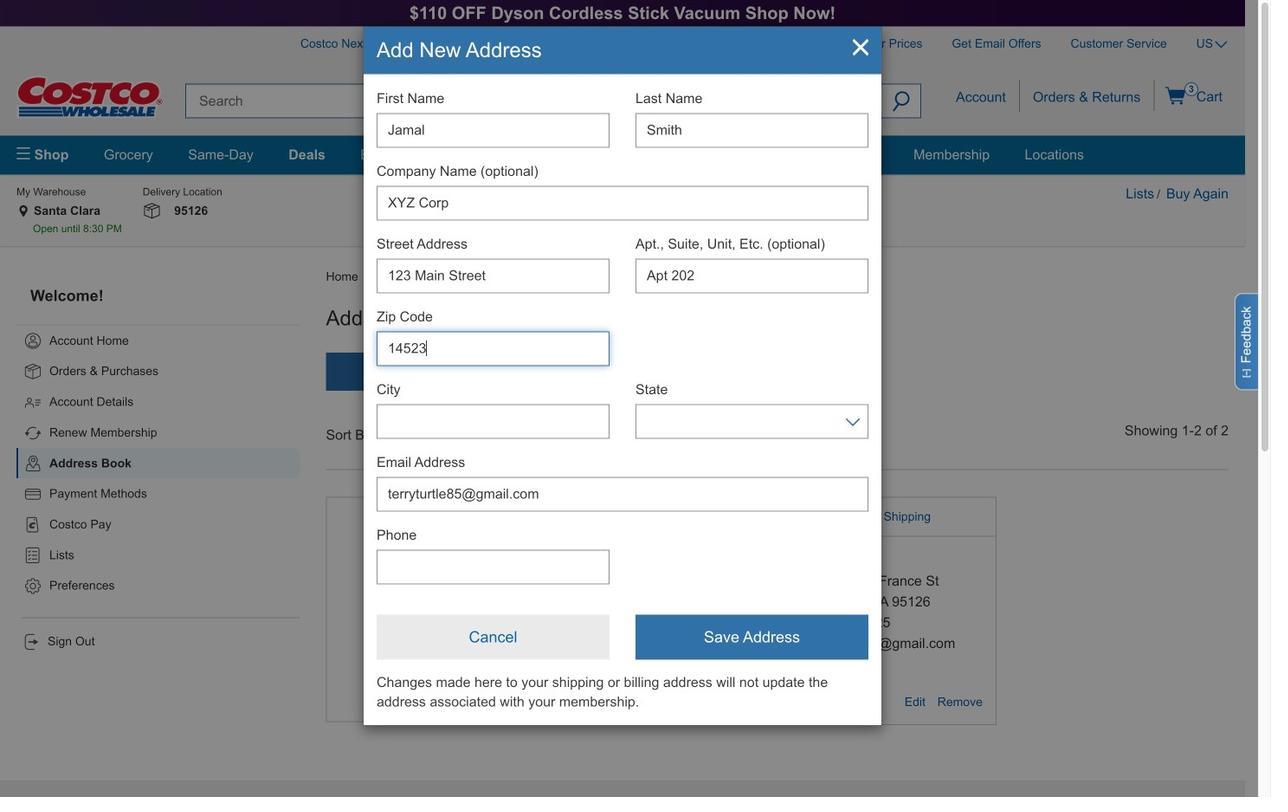 Task type: vqa. For each thing, say whether or not it's contained in the screenshot.
Search text box
yes



Task type: describe. For each thing, give the bounding box(es) containing it.
close image
[[853, 39, 869, 57]]



Task type: locate. For each thing, give the bounding box(es) containing it.
None telephone field
[[377, 550, 610, 584]]

None text field
[[377, 113, 610, 148], [636, 258, 869, 293], [377, 331, 610, 366], [377, 404, 610, 439], [377, 113, 610, 148], [636, 258, 869, 293], [377, 331, 610, 366], [377, 404, 610, 439]]

Search text field
[[185, 84, 883, 118], [185, 84, 883, 118]]

search image
[[893, 92, 911, 115]]

patient address navigation tab list
[[326, 352, 765, 391]]

main element
[[16, 136, 1229, 174]]

None text field
[[636, 113, 869, 148], [377, 186, 869, 220], [377, 258, 610, 293], [377, 477, 869, 511], [636, 113, 869, 148], [377, 186, 869, 220], [377, 258, 610, 293], [377, 477, 869, 511]]

costco us homepage image
[[16, 76, 164, 118]]

signout image
[[22, 632, 41, 651]]



